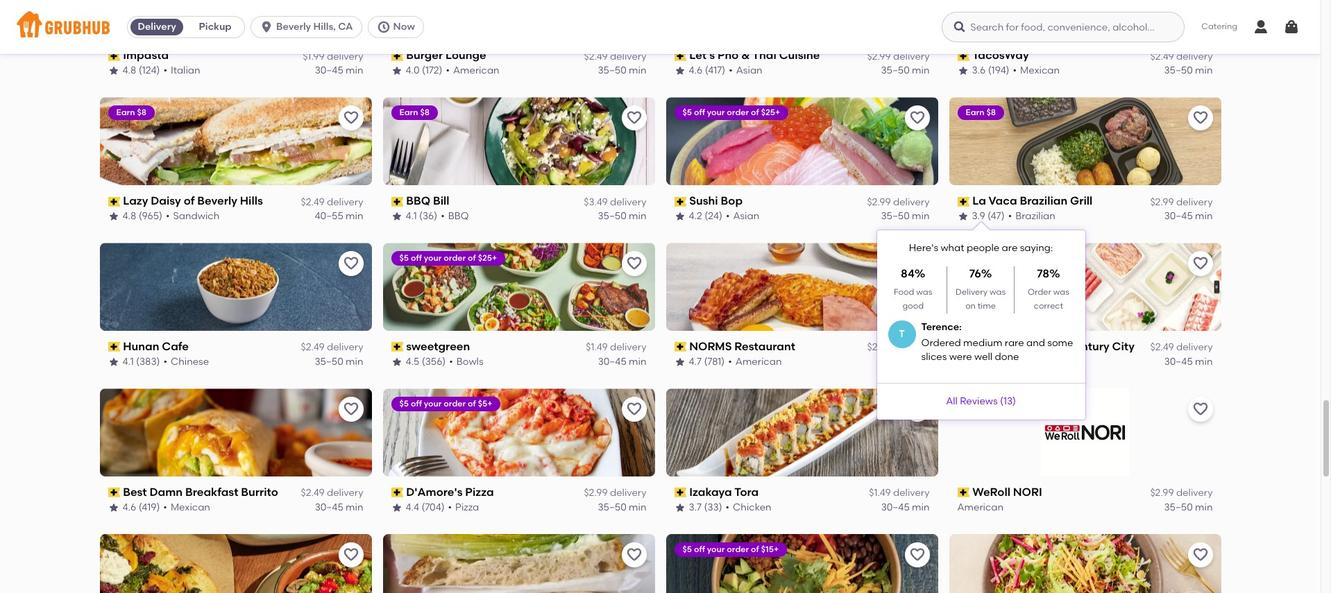Task type: describe. For each thing, give the bounding box(es) containing it.
hunan cafe
[[123, 340, 189, 354]]

subscription pass image for hunan cafe
[[108, 343, 120, 352]]

• for la vaca brazilian grill
[[1009, 210, 1013, 222]]

$2.99 delivery for sushi bop
[[868, 196, 930, 208]]

what
[[941, 242, 965, 254]]

4.0
[[406, 65, 420, 76]]

3.6 (194)
[[973, 65, 1010, 76]]

order
[[1028, 287, 1052, 297]]

delivery inside 76 delivery was on time
[[956, 287, 988, 297]]

35–50 min for let's pho & thai cuisine
[[882, 65, 930, 76]]

sushi
[[690, 195, 719, 208]]

78 order was correct
[[1028, 268, 1070, 311]]

hills,
[[314, 21, 336, 33]]

done
[[996, 352, 1020, 364]]

your for sweetgreen
[[424, 254, 442, 263]]

lazy
[[123, 195, 148, 208]]

$2.49 delivery for hunan cafe
[[301, 342, 364, 354]]

ordered
[[922, 338, 962, 349]]

weroll
[[973, 486, 1011, 499]]

american for restaurant
[[736, 356, 782, 368]]

$2.49 for lazy daisy of beverly hills
[[301, 196, 325, 208]]

subscription pass image for let's pho & thai cuisine
[[675, 51, 687, 61]]

your for d'amore's pizza
[[424, 399, 442, 409]]

delivery for best damn breakfast burrito
[[327, 488, 364, 500]]

0 vertical spatial bbq
[[406, 195, 431, 208]]

4.7
[[689, 356, 702, 368]]

$5 for sushi bop
[[683, 108, 692, 118]]

norms restaurant logo image
[[666, 243, 939, 331]]

$15+
[[762, 545, 779, 555]]

min for la vaca brazilian grill
[[1196, 210, 1214, 222]]

$2.99 for d'amore's pizza
[[584, 488, 608, 500]]

of up • sandwich
[[184, 195, 195, 208]]

terence ordered medium rare and some slices were well done
[[922, 321, 1074, 364]]

$1.49 delivery for sweetgreen
[[586, 342, 647, 354]]

svg image inside now button
[[377, 20, 391, 34]]

(965)
[[139, 210, 162, 222]]

burrito
[[241, 486, 278, 499]]

$2.99 delivery for la vaca brazilian grill
[[1151, 196, 1214, 208]]

la
[[973, 195, 987, 208]]

your for sushi bop
[[707, 108, 725, 118]]

rare
[[1005, 338, 1025, 349]]

delivery for norms restaurant
[[894, 342, 930, 354]]

13
[[1004, 396, 1013, 407]]

78
[[1038, 268, 1050, 281]]

good
[[903, 302, 924, 311]]

$2.49 for burger lounge
[[584, 50, 608, 62]]

star icon image for la vaca brazilian grill
[[958, 211, 969, 222]]

• mexican for best damn breakfast burrito
[[163, 502, 210, 514]]

breakfast
[[185, 486, 238, 499]]

30–45 min for sweetgreen
[[598, 356, 647, 368]]

$2.99 for weroll nori
[[1151, 488, 1175, 500]]

$8 for bbq
[[420, 108, 430, 118]]

food
[[894, 287, 915, 297]]

d'amore's pizza
[[406, 486, 494, 499]]

uncle paulie's deli logo image
[[383, 535, 655, 594]]

$2.99 for sushi bop
[[868, 196, 891, 208]]

weroll nori
[[973, 486, 1043, 499]]

asian for pho
[[737, 65, 763, 76]]

order left $15+ in the right of the page
[[727, 545, 749, 555]]

best damn breakfast burrito
[[123, 486, 278, 499]]

haidilao hot pot century city logo image
[[950, 243, 1222, 331]]

sushi bop logo image
[[666, 97, 939, 186]]

subscription pass image for d'amore's pizza
[[391, 488, 404, 498]]

4.1 for hunan cafe
[[123, 356, 134, 368]]

subscription pass image for sweetgreen
[[391, 343, 404, 352]]

subscription pass image for sushi bop
[[675, 197, 687, 207]]

bill
[[433, 195, 450, 208]]

subscription pass image for izakaya tora
[[675, 488, 687, 498]]

$2.49 delivery for lazy daisy of beverly hills
[[301, 196, 364, 208]]

4.1 (383)
[[123, 356, 160, 368]]

$2.49 for hunan cafe
[[301, 342, 325, 354]]

4.8 (965)
[[123, 210, 162, 222]]

• for norms restaurant
[[729, 356, 733, 368]]

(172)
[[422, 65, 443, 76]]

true food kitchen logo image
[[100, 535, 372, 594]]

were
[[950, 352, 973, 364]]

3.7
[[689, 502, 702, 514]]

76
[[970, 268, 982, 281]]

sandwich
[[173, 210, 220, 222]]

1 horizontal spatial svg image
[[1253, 19, 1270, 35]]

$25+ for sushi bop
[[762, 108, 781, 118]]

(704)
[[422, 502, 445, 514]]

of for sushi bop
[[751, 108, 760, 118]]

saying:
[[1021, 242, 1054, 254]]

• asian for bop
[[726, 210, 760, 222]]

svg image inside beverly hills, ca button
[[260, 20, 274, 34]]

goop kitchen logo image
[[950, 535, 1222, 594]]

subscription pass image for burger lounge
[[391, 51, 404, 61]]

pizza for d'amore's pizza
[[466, 486, 494, 499]]

on
[[966, 302, 976, 311]]

delivery button
[[128, 16, 186, 38]]

• american for lounge
[[446, 65, 500, 76]]

star icon image for bbq bill
[[391, 211, 402, 222]]

$1.99
[[303, 50, 325, 62]]

let's
[[690, 49, 715, 62]]

30–45 for sweetgreen
[[598, 356, 627, 368]]

2 horizontal spatial american
[[958, 502, 1004, 514]]

off for sweetgreen
[[411, 254, 422, 263]]

30–45 min for izakaya tora
[[882, 502, 930, 514]]

$25+ for sweetgreen
[[478, 254, 497, 263]]

4.2 (24)
[[689, 210, 723, 222]]

$5 for d'amore's pizza
[[400, 399, 409, 409]]

and
[[1027, 338, 1046, 349]]

subscription pass image for impasta
[[108, 51, 120, 61]]

35–50 min for hunan cafe
[[315, 356, 364, 368]]

bop
[[721, 195, 743, 208]]

30–45 min for impasta
[[315, 65, 364, 76]]

(33)
[[704, 502, 723, 514]]

1 vertical spatial brazilian
[[1016, 210, 1056, 222]]

here's what people are saying:
[[910, 242, 1054, 254]]

well
[[975, 352, 993, 364]]

45–60 min
[[882, 356, 930, 368]]

0 vertical spatial brazilian
[[1020, 195, 1068, 208]]

earn for la
[[966, 108, 985, 118]]

4.4
[[406, 502, 419, 514]]

$5 for sweetgreen
[[400, 254, 409, 263]]

wrapstar logo image
[[666, 535, 939, 594]]

haidilao
[[973, 340, 1020, 354]]

t
[[900, 328, 905, 340]]

4.8 for lazy daisy of beverly hills
[[123, 210, 136, 222]]

pot
[[1045, 340, 1064, 354]]

burger
[[406, 49, 443, 62]]

star icon image for lazy daisy of beverly hills
[[108, 211, 119, 222]]

delivery for d'amore's pizza
[[610, 488, 647, 500]]

best
[[123, 486, 147, 499]]

• for burger lounge
[[446, 65, 450, 76]]

(47)
[[988, 210, 1005, 222]]

order for sweetgreen
[[444, 254, 466, 263]]

min for bbq bill
[[629, 210, 647, 222]]

• for sweetgreen
[[449, 356, 453, 368]]

chicken
[[733, 502, 772, 514]]

main navigation navigation
[[0, 0, 1322, 54]]

(781)
[[704, 356, 725, 368]]

cafe
[[162, 340, 189, 354]]

min for lazy daisy of beverly hills
[[346, 210, 364, 222]]

star icon image for sushi bop
[[675, 211, 686, 222]]

30–45 for impasta
[[315, 65, 344, 76]]

star icon image for burger lounge
[[391, 65, 402, 76]]

subscription pass image for best damn breakfast burrito
[[108, 488, 120, 498]]

pho
[[718, 49, 739, 62]]

35–50 for sushi bop
[[882, 210, 910, 222]]

• american for restaurant
[[729, 356, 782, 368]]

tora
[[735, 486, 759, 499]]

4.2
[[689, 210, 703, 222]]

$3.49
[[584, 196, 608, 208]]

delivery for impasta
[[327, 50, 364, 62]]

reviews
[[961, 396, 998, 407]]

of for sweetgreen
[[468, 254, 476, 263]]

best damn breakfast burrito logo image
[[100, 389, 372, 477]]

catering button
[[1193, 11, 1248, 43]]

30–45 min for haidilao hot pot century city
[[1165, 356, 1214, 368]]

35–50 for tacosway
[[1165, 65, 1194, 76]]

min for sushi bop
[[913, 210, 930, 222]]

beverly inside button
[[276, 21, 311, 33]]

was for 76
[[990, 287, 1006, 297]]

earn $8 for lazy
[[116, 108, 147, 118]]

min for hunan cafe
[[346, 356, 364, 368]]

star icon image for hunan cafe
[[108, 357, 119, 368]]

off down 3.7
[[694, 545, 705, 555]]

delivery for izakaya tora
[[894, 488, 930, 500]]

84 food was good
[[894, 268, 933, 311]]

$1.99 delivery
[[303, 50, 364, 62]]

star icon image for sweetgreen
[[391, 357, 402, 368]]

catering
[[1202, 22, 1238, 31]]

sweetgreen logo image
[[383, 243, 655, 331]]

$2.49 delivery for burger lounge
[[584, 50, 647, 62]]

$8 for la
[[987, 108, 997, 118]]

4.5 (356)
[[406, 356, 446, 368]]

min for weroll nori
[[1196, 502, 1214, 514]]

2 svg image from the left
[[954, 20, 968, 34]]

delivery for weroll nori
[[1177, 488, 1214, 500]]

was for 78
[[1054, 287, 1070, 297]]

(383)
[[136, 356, 160, 368]]

$1.49 delivery for izakaya tora
[[870, 488, 930, 500]]



Task type: vqa. For each thing, say whether or not it's contained in the screenshot.


Task type: locate. For each thing, give the bounding box(es) containing it.
1 was from the left
[[917, 287, 933, 297]]

0 horizontal spatial svg image
[[377, 20, 391, 34]]

off down 4.5
[[411, 399, 422, 409]]

4.1 down hunan
[[123, 356, 134, 368]]

(36)
[[419, 210, 438, 222]]

subscription pass image left bbq bill
[[391, 197, 404, 207]]

star icon image for impasta
[[108, 65, 119, 76]]

earn $8 down 4.0
[[400, 108, 430, 118]]

was for 84
[[917, 287, 933, 297]]

0 vertical spatial • american
[[446, 65, 500, 76]]

1 vertical spatial beverly
[[197, 195, 237, 208]]

tooltip containing 84
[[877, 222, 1086, 420]]

are
[[1003, 242, 1018, 254]]

• for tacosway
[[1014, 65, 1017, 76]]

35–50 min for tacosway
[[1165, 65, 1214, 76]]

0 vertical spatial $1.49 delivery
[[586, 342, 647, 354]]

subscription pass image left lazy
[[108, 197, 120, 207]]

0 horizontal spatial bbq
[[406, 195, 431, 208]]

1 horizontal spatial beverly
[[276, 21, 311, 33]]

mexican down best damn breakfast burrito
[[171, 502, 210, 514]]

american for lounge
[[453, 65, 500, 76]]

0 vertical spatial asian
[[737, 65, 763, 76]]

• right (47)
[[1009, 210, 1013, 222]]

• down burger lounge
[[446, 65, 450, 76]]

0 vertical spatial • mexican
[[1014, 65, 1061, 76]]

30–45 for haidilao hot pot century city
[[1165, 356, 1194, 368]]

star icon image left 4.5
[[391, 357, 402, 368]]

4.8 down lazy
[[123, 210, 136, 222]]

0 vertical spatial $5 off your order of $25+
[[683, 108, 781, 118]]

0 horizontal spatial $1.49
[[586, 342, 608, 354]]

subscription pass image left the tacosway
[[958, 51, 970, 61]]

subscription pass image left best
[[108, 488, 120, 498]]

1 vertical spatial 4.8
[[123, 210, 136, 222]]

4.0 (172)
[[406, 65, 443, 76]]

0 horizontal spatial • mexican
[[163, 502, 210, 514]]

earn $8 for bbq
[[400, 108, 430, 118]]

delivery for la vaca brazilian grill
[[1177, 196, 1214, 208]]

1 horizontal spatial american
[[736, 356, 782, 368]]

some
[[1048, 338, 1074, 349]]

0 horizontal spatial mexican
[[171, 502, 210, 514]]

• american
[[446, 65, 500, 76], [729, 356, 782, 368]]

$1.49 for izakaya tora
[[870, 488, 891, 500]]

1 horizontal spatial $8
[[420, 108, 430, 118]]

0 horizontal spatial $8
[[137, 108, 147, 118]]

svg image
[[1253, 19, 1270, 35], [1284, 19, 1301, 35], [377, 20, 391, 34]]

0 horizontal spatial 4.1
[[123, 356, 134, 368]]

3 $8 from the left
[[987, 108, 997, 118]]

earn for lazy
[[116, 108, 135, 118]]

star icon image left 4.2
[[675, 211, 686, 222]]

asian down bop
[[734, 210, 760, 222]]

0 horizontal spatial earn
[[116, 108, 135, 118]]

lounge
[[446, 49, 487, 62]]

1 vertical spatial • mexican
[[163, 502, 210, 514]]

1 vertical spatial 4.1
[[123, 356, 134, 368]]

subscription pass image left la
[[958, 197, 970, 207]]

bbq down bill
[[448, 210, 469, 222]]

0 vertical spatial delivery
[[138, 21, 176, 33]]

0 vertical spatial 4.1
[[406, 210, 417, 222]]

$8 down 4.8 (124)
[[137, 108, 147, 118]]

4.6 for let's pho & thai cuisine
[[689, 65, 703, 76]]

american
[[453, 65, 500, 76], [736, 356, 782, 368], [958, 502, 1004, 514]]

lazy daisy of beverly hills
[[123, 195, 263, 208]]

1 vertical spatial $25+
[[478, 254, 497, 263]]

• asian
[[729, 65, 763, 76], [726, 210, 760, 222]]

0 horizontal spatial $5 off your order of $25+
[[400, 254, 497, 263]]

1 horizontal spatial delivery
[[956, 287, 988, 297]]

0 vertical spatial 4.6
[[689, 65, 703, 76]]

$8 down 3.6 (194)
[[987, 108, 997, 118]]

subscription pass image left the weroll
[[958, 488, 970, 498]]

• for impasta
[[163, 65, 167, 76]]

hunan
[[123, 340, 159, 354]]

min for tacosway
[[1196, 65, 1214, 76]]

thai
[[753, 49, 777, 62]]

subscription pass image
[[108, 51, 120, 61], [391, 51, 404, 61], [675, 51, 687, 61], [958, 51, 970, 61], [958, 197, 970, 207], [108, 343, 120, 352], [391, 343, 404, 352], [675, 343, 687, 352], [675, 488, 687, 498]]

35–50 min for d'amore's pizza
[[598, 502, 647, 514]]

30–45 min for la vaca brazilian grill
[[1165, 210, 1214, 222]]

$2.99 delivery for weroll nori
[[1151, 488, 1214, 500]]

nori
[[1014, 486, 1043, 499]]

0 horizontal spatial earn $8
[[116, 108, 147, 118]]

off
[[694, 108, 705, 118], [411, 254, 422, 263], [411, 399, 422, 409], [694, 545, 705, 555]]

$2.49 delivery for norms restaurant
[[868, 342, 930, 354]]

off down the 4.6 (417) on the top of the page
[[694, 108, 705, 118]]

bbq
[[406, 195, 431, 208], [448, 210, 469, 222]]

35–50 min for bbq bill
[[598, 210, 647, 222]]

2 horizontal spatial earn
[[966, 108, 985, 118]]

subscription pass image for bbq bill
[[391, 197, 404, 207]]

4.1
[[406, 210, 417, 222], [123, 356, 134, 368]]

subscription pass image left let's
[[675, 51, 687, 61]]

brazilian up • brazilian
[[1020, 195, 1068, 208]]

star icon image left the 4.8 (965)
[[108, 211, 119, 222]]

medium
[[964, 338, 1003, 349]]

4.6 (417)
[[689, 65, 726, 76]]

2 $8 from the left
[[420, 108, 430, 118]]

beverly left "hills,"
[[276, 21, 311, 33]]

pizza down "d'amore's pizza" in the bottom left of the page
[[456, 502, 479, 514]]

1 horizontal spatial $1.49 delivery
[[870, 488, 930, 500]]

2 4.8 from the top
[[123, 210, 136, 222]]

Search for food, convenience, alcohol... search field
[[943, 12, 1186, 42]]

1 vertical spatial pizza
[[456, 502, 479, 514]]

your down (36)
[[424, 254, 442, 263]]

• right the (24)
[[726, 210, 730, 222]]

• right (383)
[[164, 356, 167, 368]]

1 horizontal spatial was
[[990, 287, 1006, 297]]

hot
[[1022, 340, 1042, 354]]

was inside 78 order was correct
[[1054, 287, 1070, 297]]

dessert
[[958, 356, 993, 368]]

1 horizontal spatial earn $8
[[400, 108, 430, 118]]

3 earn $8 from the left
[[966, 108, 997, 118]]

earn $8
[[116, 108, 147, 118], [400, 108, 430, 118], [966, 108, 997, 118]]

ca
[[338, 21, 353, 33]]

american down restaurant
[[736, 356, 782, 368]]

subscription pass image left izakaya
[[675, 488, 687, 498]]

subscription pass image left impasta
[[108, 51, 120, 61]]

2 was from the left
[[990, 287, 1006, 297]]

• italian
[[163, 65, 200, 76]]

• pizza
[[448, 502, 479, 514]]

&
[[742, 49, 750, 62]]

$8 down 4.0 (172)
[[420, 108, 430, 118]]

star icon image for d'amore's pizza
[[391, 503, 402, 514]]

american down the weroll
[[958, 502, 1004, 514]]

grill
[[1071, 195, 1093, 208]]

asian
[[737, 65, 763, 76], [734, 210, 760, 222]]

2 horizontal spatial svg image
[[1284, 19, 1301, 35]]

subscription pass image
[[108, 197, 120, 207], [391, 197, 404, 207], [675, 197, 687, 207], [958, 343, 970, 352], [108, 488, 120, 498], [391, 488, 404, 498], [958, 488, 970, 498]]

4.6 down best
[[123, 502, 136, 514]]

4.1 left (36)
[[406, 210, 417, 222]]

1 earn from the left
[[116, 108, 135, 118]]

1 vertical spatial $1.49 delivery
[[870, 488, 930, 500]]

min for sweetgreen
[[629, 356, 647, 368]]

35–50 min for weroll nori
[[1165, 502, 1214, 514]]

1 horizontal spatial $5 off your order of $25+
[[683, 108, 781, 118]]

2 earn $8 from the left
[[400, 108, 430, 118]]

$2.49 delivery for tacosway
[[1151, 50, 1214, 62]]

star icon image left 4.4
[[391, 503, 402, 514]]

norms restaurant
[[690, 340, 796, 354]]

$2.99
[[868, 50, 891, 62], [868, 196, 891, 208], [1151, 196, 1175, 208], [584, 488, 608, 500], [1151, 488, 1175, 500]]

your down (356)
[[424, 399, 442, 409]]

• right (194) at the right top of the page
[[1014, 65, 1017, 76]]

order down • bbq on the top of the page
[[444, 254, 466, 263]]

$2.49 for haidilao hot pot century city
[[1151, 342, 1175, 354]]

brazilian
[[1020, 195, 1068, 208], [1016, 210, 1056, 222]]

was up good at right bottom
[[917, 287, 933, 297]]

$5 off your order of $5+
[[400, 399, 493, 409]]

$1.49 delivery
[[586, 342, 647, 354], [870, 488, 930, 500]]

1 vertical spatial $1.49
[[870, 488, 891, 500]]

0 horizontal spatial $1.49 delivery
[[586, 342, 647, 354]]

star icon image
[[108, 65, 119, 76], [391, 65, 402, 76], [675, 65, 686, 76], [958, 65, 969, 76], [108, 211, 119, 222], [391, 211, 402, 222], [675, 211, 686, 222], [958, 211, 969, 222], [108, 357, 119, 368], [391, 357, 402, 368], [675, 357, 686, 368], [108, 503, 119, 514], [391, 503, 402, 514], [675, 503, 686, 514]]

delivery for tacosway
[[1177, 50, 1214, 62]]

izakaya tora logo image
[[666, 389, 939, 477]]

correct
[[1035, 302, 1064, 311]]

2 horizontal spatial earn $8
[[966, 108, 997, 118]]

mexican for best damn breakfast burrito
[[171, 502, 210, 514]]

haidilao hot pot century city
[[973, 340, 1135, 354]]

• american down lounge
[[446, 65, 500, 76]]

• american down restaurant
[[729, 356, 782, 368]]

1 vertical spatial • american
[[729, 356, 782, 368]]

min for impasta
[[346, 65, 364, 76]]

0 vertical spatial $1.49
[[586, 342, 608, 354]]

star icon image left 3.6 on the right top of the page
[[958, 65, 969, 76]]

star icon image left the 4.6 (419)
[[108, 503, 119, 514]]

asian for bop
[[734, 210, 760, 222]]

2 horizontal spatial was
[[1054, 287, 1070, 297]]

40–55
[[315, 210, 344, 222]]

• right the (124)
[[163, 65, 167, 76]]

0 vertical spatial $25+
[[762, 108, 781, 118]]

pizza for • pizza
[[456, 502, 479, 514]]

35–50 for let's pho & thai cuisine
[[882, 65, 910, 76]]

4.5
[[406, 356, 420, 368]]

1 vertical spatial 4.6
[[123, 502, 136, 514]]

subscription pass image for la vaca brazilian grill
[[958, 197, 970, 207]]

$5 off your order of $25+
[[683, 108, 781, 118], [400, 254, 497, 263]]

hunan cafe logo image
[[100, 243, 372, 331]]

bbq bill logo image
[[383, 97, 655, 186]]

(24)
[[705, 210, 723, 222]]

• mexican right (194) at the right top of the page
[[1014, 65, 1061, 76]]

30–45 min for best damn breakfast burrito
[[315, 502, 364, 514]]

subscription pass image left sushi on the right top of the page
[[675, 197, 687, 207]]

star icon image left 4.0
[[391, 65, 402, 76]]

delivery for lazy daisy of beverly hills
[[327, 196, 364, 208]]

• right (33)
[[726, 502, 730, 514]]

84
[[901, 268, 915, 281]]

• for bbq bill
[[441, 210, 445, 222]]

earn for bbq
[[400, 108, 418, 118]]

subscription pass image for norms restaurant
[[675, 343, 687, 352]]

damn
[[150, 486, 183, 499]]

tacosway
[[973, 49, 1030, 62]]

• for hunan cafe
[[164, 356, 167, 368]]

tooltip
[[877, 222, 1086, 420]]

$5 down the 4.6 (417) on the top of the page
[[683, 108, 692, 118]]

izakaya
[[690, 486, 732, 499]]

save this restaurant image
[[343, 256, 359, 272], [626, 256, 643, 272], [909, 256, 926, 272], [626, 401, 643, 418], [909, 401, 926, 418], [1193, 401, 1209, 418], [909, 547, 926, 564], [1193, 547, 1209, 564]]

1 vertical spatial asian
[[734, 210, 760, 222]]

0 vertical spatial american
[[453, 65, 500, 76]]

mexican right (194) at the right top of the page
[[1021, 65, 1061, 76]]

star icon image left 4.8 (124)
[[108, 65, 119, 76]]

star icon image left 4.1 (36)
[[391, 211, 402, 222]]

1 vertical spatial bbq
[[448, 210, 469, 222]]

1 svg image from the left
[[260, 20, 274, 34]]

0 horizontal spatial american
[[453, 65, 500, 76]]

(
[[1001, 396, 1004, 407]]

terence
[[922, 321, 960, 333]]

4.6 down let's
[[689, 65, 703, 76]]

off for d'amore's pizza
[[411, 399, 422, 409]]

• chicken
[[726, 502, 772, 514]]

(124)
[[139, 65, 160, 76]]

• sandwich
[[166, 210, 220, 222]]

40–55 min
[[315, 210, 364, 222]]

delivery for let's pho & thai cuisine
[[894, 50, 930, 62]]

4.6
[[689, 65, 703, 76], [123, 502, 136, 514]]

1 horizontal spatial svg image
[[954, 20, 968, 34]]

of left $15+ in the right of the page
[[751, 545, 760, 555]]

sushi bop
[[690, 195, 743, 208]]

people
[[967, 242, 1000, 254]]

earn $8 down 3.6 on the right top of the page
[[966, 108, 997, 118]]

• for lazy daisy of beverly hills
[[166, 210, 170, 222]]

sweetgreen
[[406, 340, 470, 354]]

star icon image for tacosway
[[958, 65, 969, 76]]

2 vertical spatial american
[[958, 502, 1004, 514]]

1 vertical spatial delivery
[[956, 287, 988, 297]]

brazilian down la vaca brazilian grill
[[1016, 210, 1056, 222]]

1 earn $8 from the left
[[116, 108, 147, 118]]

cuisine
[[780, 49, 820, 62]]

was inside 76 delivery was on time
[[990, 287, 1006, 297]]

beverly hills, ca button
[[251, 16, 368, 38]]

• asian for pho
[[729, 65, 763, 76]]

• mexican for tacosway
[[1014, 65, 1061, 76]]

beverly up sandwich
[[197, 195, 237, 208]]

1 vertical spatial $5 off your order of $25+
[[400, 254, 497, 263]]

svg image
[[260, 20, 274, 34], [954, 20, 968, 34]]

star icon image left the 4.6 (417) on the top of the page
[[675, 65, 686, 76]]

your down (33)
[[707, 545, 725, 555]]

0 horizontal spatial $25+
[[478, 254, 497, 263]]

• down damn
[[163, 502, 167, 514]]

• mexican down best damn breakfast burrito
[[163, 502, 210, 514]]

delivery up on
[[956, 287, 988, 297]]

min for izakaya tora
[[913, 502, 930, 514]]

0 vertical spatial • asian
[[729, 65, 763, 76]]

0 vertical spatial beverly
[[276, 21, 311, 33]]

(419)
[[139, 502, 160, 514]]

• for best damn breakfast burrito
[[163, 502, 167, 514]]

burger lounge
[[406, 49, 487, 62]]

1 vertical spatial • asian
[[726, 210, 760, 222]]

of down let's pho & thai cuisine
[[751, 108, 760, 118]]

pickup
[[199, 21, 232, 33]]

your down (417)
[[707, 108, 725, 118]]

star icon image left 3.7
[[675, 503, 686, 514]]

order left $5+
[[444, 399, 466, 409]]

0 horizontal spatial • american
[[446, 65, 500, 76]]

1 horizontal spatial earn
[[400, 108, 418, 118]]

0 horizontal spatial beverly
[[197, 195, 237, 208]]

3 was from the left
[[1054, 287, 1070, 297]]

0 horizontal spatial delivery
[[138, 21, 176, 33]]

off down 4.1 (36)
[[411, 254, 422, 263]]

1 horizontal spatial bbq
[[448, 210, 469, 222]]

0 vertical spatial mexican
[[1021, 65, 1061, 76]]

0 horizontal spatial 4.6
[[123, 502, 136, 514]]

order for d'amore's pizza
[[444, 399, 466, 409]]

$2.99 for la vaca brazilian grill
[[1151, 196, 1175, 208]]

delivery inside button
[[138, 21, 176, 33]]

3.6
[[973, 65, 986, 76]]

1 horizontal spatial • mexican
[[1014, 65, 1061, 76]]

• for sushi bop
[[726, 210, 730, 222]]

1 horizontal spatial 4.1
[[406, 210, 417, 222]]

• bbq
[[441, 210, 469, 222]]

35–50 min for burger lounge
[[598, 65, 647, 76]]

(356)
[[422, 356, 446, 368]]

30–45 for best damn breakfast burrito
[[315, 502, 344, 514]]

• right (356)
[[449, 356, 453, 368]]

of for d'amore's pizza
[[468, 399, 476, 409]]

• mexican
[[1014, 65, 1061, 76], [163, 502, 210, 514]]

subscription pass image for tacosway
[[958, 51, 970, 61]]

• chinese
[[164, 356, 209, 368]]

order down & at the top right of page
[[727, 108, 749, 118]]

time
[[978, 302, 997, 311]]

your
[[707, 108, 725, 118], [424, 254, 442, 263], [424, 399, 442, 409], [707, 545, 725, 555]]

was up time on the bottom right
[[990, 287, 1006, 297]]

let's pho & thai cuisine
[[690, 49, 820, 62]]

• down 'pho'
[[729, 65, 733, 76]]

$2.99 delivery
[[868, 50, 930, 62], [868, 196, 930, 208], [1151, 196, 1214, 208], [584, 488, 647, 500], [1151, 488, 1214, 500]]

$5 down 3.7
[[683, 545, 692, 555]]

star icon image left 4.1 (383)
[[108, 357, 119, 368]]

• down "d'amore's pizza" in the bottom left of the page
[[448, 502, 452, 514]]

earn down 4.8 (124)
[[116, 108, 135, 118]]

0 horizontal spatial svg image
[[260, 20, 274, 34]]

1 horizontal spatial mexican
[[1021, 65, 1061, 76]]

• right (781)
[[729, 356, 733, 368]]

norms
[[690, 340, 732, 354]]

weroll nori logo image
[[1042, 389, 1130, 477]]

1 vertical spatial mexican
[[171, 502, 210, 514]]

min for let's pho & thai cuisine
[[913, 65, 930, 76]]

subscription pass image left norms
[[675, 343, 687, 352]]

$5 off your order of $25+ for sushi bop
[[683, 108, 781, 118]]

d'amore's pizza logo image
[[383, 389, 655, 477]]

0 vertical spatial 4.8
[[123, 65, 136, 76]]

$1.49
[[586, 342, 608, 354], [870, 488, 891, 500]]

$2.49 delivery for best damn breakfast burrito
[[301, 488, 364, 500]]

$8 for lazy
[[137, 108, 147, 118]]

0 vertical spatial pizza
[[466, 486, 494, 499]]

2 horizontal spatial $8
[[987, 108, 997, 118]]

earn $8 for la
[[966, 108, 997, 118]]

lazy daisy of beverly hills logo image
[[100, 97, 372, 186]]

here's
[[910, 242, 939, 254]]

delivery for haidilao hot pot century city
[[1177, 342, 1214, 354]]

asian down & at the top right of page
[[737, 65, 763, 76]]

star icon image left '3.9'
[[958, 211, 969, 222]]

restaurant
[[735, 340, 796, 354]]

izakaya tora
[[690, 486, 759, 499]]

2 earn from the left
[[400, 108, 418, 118]]

century
[[1066, 340, 1110, 354]]

subscription pass image left d'amore's
[[391, 488, 404, 498]]

1 4.8 from the top
[[123, 65, 136, 76]]

min for burger lounge
[[629, 65, 647, 76]]

$2.49 for tacosway
[[1151, 50, 1175, 62]]

$5 off your order of $25+ down • bbq on the top of the page
[[400, 254, 497, 263]]

4.1 for bbq bill
[[406, 210, 417, 222]]

la vaca brazilian grill logo image
[[950, 97, 1222, 186]]

slices
[[922, 352, 947, 364]]

$5 down 4.5
[[400, 399, 409, 409]]

star icon image for let's pho & thai cuisine
[[675, 65, 686, 76]]

subscription pass image left burger on the left top of page
[[391, 51, 404, 61]]

save this restaurant image
[[343, 110, 359, 127], [626, 110, 643, 127], [909, 110, 926, 127], [1193, 110, 1209, 127], [1193, 256, 1209, 272], [343, 401, 359, 418], [343, 547, 359, 564], [626, 547, 643, 564]]

• bowls
[[449, 356, 484, 368]]

american down lounge
[[453, 65, 500, 76]]

3.9 (47)
[[973, 210, 1005, 222]]

subscription pass image up dessert
[[958, 343, 970, 352]]

city
[[1113, 340, 1135, 354]]

star icon image left 4.7
[[675, 357, 686, 368]]

1 horizontal spatial 4.6
[[689, 65, 703, 76]]

)
[[1013, 396, 1017, 407]]

1 horizontal spatial • american
[[729, 356, 782, 368]]

$5 off your order of $25+ down (417)
[[683, 108, 781, 118]]

subscription pass image for haidilao hot pot century city
[[958, 343, 970, 352]]

earn down 3.6 on the right top of the page
[[966, 108, 985, 118]]

1 vertical spatial american
[[736, 356, 782, 368]]

1 $8 from the left
[[137, 108, 147, 118]]

of down • bbq on the top of the page
[[468, 254, 476, 263]]

30–45 for la vaca brazilian grill
[[1165, 210, 1194, 222]]

1 horizontal spatial $25+
[[762, 108, 781, 118]]

$5 down 4.1 (36)
[[400, 254, 409, 263]]

order
[[727, 108, 749, 118], [444, 254, 466, 263], [444, 399, 466, 409], [727, 545, 749, 555]]

4.8 left the (124)
[[123, 65, 136, 76]]

bbq up 4.1 (36)
[[406, 195, 431, 208]]

4.8 (124)
[[123, 65, 160, 76]]

3.9
[[973, 210, 986, 222]]

3 earn from the left
[[966, 108, 985, 118]]

• down daisy
[[166, 210, 170, 222]]

delivery up impasta
[[138, 21, 176, 33]]

order for sushi bop
[[727, 108, 749, 118]]

3.7 (33)
[[689, 502, 723, 514]]

was inside "84 food was good"
[[917, 287, 933, 297]]

0 horizontal spatial was
[[917, 287, 933, 297]]

1 horizontal spatial $1.49
[[870, 488, 891, 500]]

subscription pass image left sweetgreen
[[391, 343, 404, 352]]

• asian down bop
[[726, 210, 760, 222]]

76 delivery was on time
[[956, 268, 1006, 311]]



